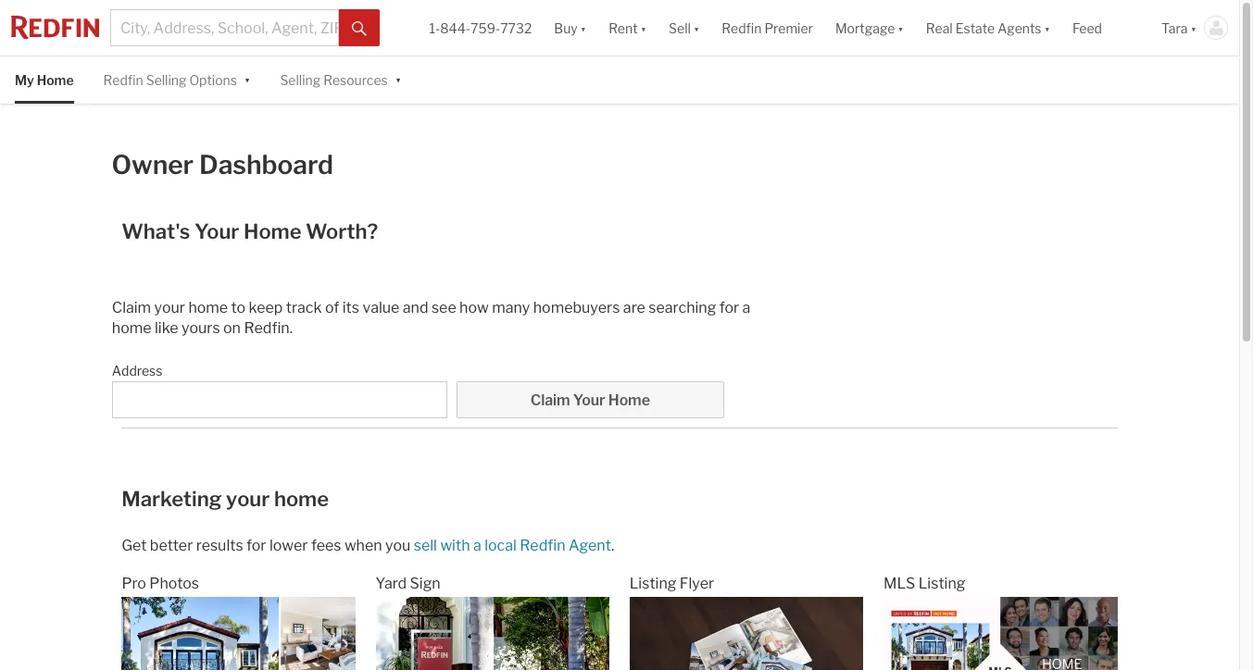 Task type: locate. For each thing, give the bounding box(es) containing it.
1 vertical spatial your
[[226, 487, 270, 511]]

your
[[154, 299, 185, 317], [226, 487, 270, 511]]

claim for claim your home
[[530, 392, 570, 410]]

0 vertical spatial home
[[188, 299, 228, 317]]

for left lower
[[246, 537, 266, 555]]

mortgage ▾
[[835, 20, 904, 36]]

sell
[[414, 537, 437, 555]]

selling left options
[[146, 72, 187, 88]]

.
[[611, 537, 614, 555]]

for inside claim your home to keep track of its value and see how many homebuyers are searching for a home like yours on redfin.
[[719, 299, 739, 317]]

1 vertical spatial redfin
[[103, 72, 143, 88]]

like
[[155, 320, 178, 337]]

rent ▾
[[609, 20, 647, 36]]

home for marketing
[[274, 487, 329, 511]]

1 selling from the left
[[146, 72, 187, 88]]

get better results for lower fees when you sell with a local redfin agent .
[[121, 537, 614, 555]]

redfin selling options link
[[103, 56, 237, 104]]

1 horizontal spatial selling
[[280, 72, 321, 88]]

0 vertical spatial a
[[742, 299, 751, 317]]

sell with a local redfin agent link
[[414, 537, 611, 555]]

listing
[[630, 575, 676, 593], [919, 575, 965, 593]]

photos
[[149, 575, 199, 593]]

mls listing
[[884, 575, 965, 593]]

your up like
[[154, 299, 185, 317]]

0 vertical spatial for
[[719, 299, 739, 317]]

see
[[432, 299, 456, 317]]

1 horizontal spatial for
[[719, 299, 739, 317]]

▾ right resources
[[395, 71, 401, 87]]

its
[[342, 299, 359, 317]]

mortgage ▾ button
[[835, 0, 904, 56]]

0 vertical spatial your
[[154, 299, 185, 317]]

get
[[121, 537, 147, 555]]

0 horizontal spatial your
[[154, 299, 185, 317]]

claim your home button
[[456, 382, 724, 419]]

my
[[15, 72, 34, 88]]

my home link
[[15, 56, 74, 104]]

▾
[[580, 20, 586, 36], [641, 20, 647, 36], [694, 20, 700, 36], [898, 20, 904, 36], [1044, 20, 1050, 36], [1191, 20, 1197, 36], [244, 71, 250, 87], [395, 71, 401, 87]]

0 vertical spatial your
[[194, 220, 239, 244]]

0 horizontal spatial your
[[194, 220, 239, 244]]

of
[[325, 299, 339, 317]]

2 vertical spatial home
[[608, 392, 650, 410]]

your up results
[[226, 487, 270, 511]]

listing right mls
[[919, 575, 965, 593]]

claim inside button
[[530, 392, 570, 410]]

redfin inside redfin premier button
[[722, 20, 762, 36]]

0 horizontal spatial for
[[246, 537, 266, 555]]

a right searching
[[742, 299, 751, 317]]

home for claim
[[188, 299, 228, 317]]

home
[[188, 299, 228, 317], [112, 320, 152, 337], [274, 487, 329, 511]]

▾ inside the redfin selling options ▾
[[244, 71, 250, 87]]

redfin for redfin premier
[[722, 20, 762, 36]]

selling left resources
[[280, 72, 321, 88]]

owner
[[112, 149, 194, 181]]

what's your home worth?
[[121, 220, 378, 244]]

redfin left premier
[[722, 20, 762, 36]]

redfin selling options ▾
[[103, 71, 250, 88]]

real estate agents ▾ link
[[926, 0, 1050, 56]]

2 horizontal spatial home
[[274, 487, 329, 511]]

listing left the flyer
[[630, 575, 676, 593]]

rent ▾ button
[[609, 0, 647, 56]]

1 vertical spatial for
[[246, 537, 266, 555]]

your
[[194, 220, 239, 244], [573, 392, 605, 410]]

home inside button
[[608, 392, 650, 410]]

0 horizontal spatial listing
[[630, 575, 676, 593]]

1 horizontal spatial your
[[226, 487, 270, 511]]

0 horizontal spatial selling
[[146, 72, 187, 88]]

1 listing from the left
[[630, 575, 676, 593]]

1-844-759-7732 link
[[429, 20, 532, 36]]

home
[[37, 72, 74, 88], [244, 220, 302, 244], [608, 392, 650, 410]]

0 horizontal spatial a
[[473, 537, 481, 555]]

0 vertical spatial home
[[37, 72, 74, 88]]

buy ▾ button
[[543, 0, 598, 56]]

2 listing from the left
[[919, 575, 965, 593]]

for
[[719, 299, 739, 317], [246, 537, 266, 555]]

homebuyers
[[533, 299, 620, 317]]

worth?
[[306, 220, 378, 244]]

redfin inside the redfin selling options ▾
[[103, 72, 143, 88]]

1 vertical spatial claim
[[530, 392, 570, 410]]

2 vertical spatial home
[[274, 487, 329, 511]]

buy
[[554, 20, 578, 36]]

2 selling from the left
[[280, 72, 321, 88]]

0 horizontal spatial redfin
[[103, 72, 143, 88]]

home up lower
[[274, 487, 329, 511]]

a
[[742, 299, 751, 317], [473, 537, 481, 555]]

redfin right my home
[[103, 72, 143, 88]]

home up "yours"
[[188, 299, 228, 317]]

1 horizontal spatial home
[[188, 299, 228, 317]]

2 horizontal spatial home
[[608, 392, 650, 410]]

claim your home
[[530, 392, 650, 410]]

▾ right options
[[244, 71, 250, 87]]

1 horizontal spatial redfin
[[722, 20, 762, 36]]

keep
[[249, 299, 283, 317]]

0 horizontal spatial claim
[[112, 299, 151, 317]]

1 horizontal spatial your
[[573, 392, 605, 410]]

1 vertical spatial home
[[112, 320, 152, 337]]

to
[[231, 299, 246, 317]]

home for what's your home worth?
[[244, 220, 302, 244]]

▾ right mortgage on the right
[[898, 20, 904, 36]]

pro
[[122, 575, 146, 593]]

marketing
[[121, 487, 222, 511]]

0 vertical spatial redfin
[[722, 20, 762, 36]]

professional listing flyer image
[[630, 598, 864, 671]]

claim your home to keep track of its value and see how many homebuyers are searching for a home like yours on redfin.
[[112, 299, 751, 337]]

mortgage ▾ button
[[824, 0, 915, 56]]

claim inside claim your home to keep track of its value and see how many homebuyers are searching for a home like yours on redfin.
[[112, 299, 151, 317]]

None search field
[[112, 382, 447, 419]]

redfin
[[722, 20, 762, 36], [103, 72, 143, 88]]

value
[[363, 299, 399, 317]]

redfin premier button
[[711, 0, 824, 56]]

redfin for redfin selling options ▾
[[103, 72, 143, 88]]

resources
[[323, 72, 388, 88]]

for right searching
[[719, 299, 739, 317]]

your for claim
[[154, 299, 185, 317]]

when
[[344, 537, 382, 555]]

buy ▾
[[554, 20, 586, 36]]

redfin.
[[244, 320, 293, 337]]

how
[[459, 299, 489, 317]]

claim
[[112, 299, 151, 317], [530, 392, 570, 410]]

pro photos
[[122, 575, 199, 593]]

yours
[[181, 320, 220, 337]]

home left like
[[112, 320, 152, 337]]

and
[[403, 299, 428, 317]]

your for claim
[[573, 392, 605, 410]]

real
[[926, 20, 953, 36]]

dashboard
[[199, 149, 333, 181]]

yard
[[376, 575, 407, 593]]

0 horizontal spatial home
[[37, 72, 74, 88]]

rent
[[609, 20, 638, 36]]

▾ right sell
[[694, 20, 700, 36]]

your inside claim your home to keep track of its value and see how many homebuyers are searching for a home like yours on redfin.
[[154, 299, 185, 317]]

with
[[440, 537, 470, 555]]

selling
[[146, 72, 187, 88], [280, 72, 321, 88]]

1 vertical spatial a
[[473, 537, 481, 555]]

a right with
[[473, 537, 481, 555]]

1 vertical spatial your
[[573, 392, 605, 410]]

you
[[385, 537, 411, 555]]

tara
[[1161, 20, 1188, 36]]

feed
[[1073, 20, 1102, 36]]

1 horizontal spatial a
[[742, 299, 751, 317]]

your inside button
[[573, 392, 605, 410]]

feed button
[[1061, 0, 1150, 56]]

1-844-759-7732
[[429, 20, 532, 36]]

options
[[189, 72, 237, 88]]

0 vertical spatial claim
[[112, 299, 151, 317]]

1 horizontal spatial listing
[[919, 575, 965, 593]]

1 horizontal spatial home
[[244, 220, 302, 244]]

1 vertical spatial home
[[244, 220, 302, 244]]

1 horizontal spatial claim
[[530, 392, 570, 410]]



Task type: vqa. For each thing, say whether or not it's contained in the screenshot.
the selling inside the Selling Resources ▾
yes



Task type: describe. For each thing, give the bounding box(es) containing it.
what's
[[121, 220, 190, 244]]

sell ▾ button
[[658, 0, 711, 56]]

buy ▾ button
[[554, 0, 586, 56]]

address
[[112, 363, 163, 379]]

premier
[[765, 20, 813, 36]]

844-
[[440, 20, 471, 36]]

yard sign
[[376, 575, 441, 593]]

tara ▾
[[1161, 20, 1197, 36]]

real estate agents ▾
[[926, 20, 1050, 36]]

sell ▾
[[669, 20, 700, 36]]

a inside claim your home to keep track of its value and see how many homebuyers are searching for a home like yours on redfin.
[[742, 299, 751, 317]]

redfin yard sign image
[[376, 598, 610, 671]]

my home
[[15, 72, 74, 88]]

selling resources link
[[280, 56, 388, 104]]

agents
[[998, 20, 1042, 36]]

City, Address, School, Agent, ZIP search field
[[110, 9, 339, 46]]

▾ right agents
[[1044, 20, 1050, 36]]

free professional listing photos image
[[122, 598, 356, 671]]

claim for claim your home to keep track of its value and see how many homebuyers are searching for a home like yours on redfin.
[[112, 299, 151, 317]]

many
[[492, 299, 530, 317]]

real estate agents ▾ button
[[915, 0, 1061, 56]]

estate
[[956, 20, 995, 36]]

home for claim your home
[[608, 392, 650, 410]]

759-
[[471, 20, 500, 36]]

1-
[[429, 20, 440, 36]]

lower
[[269, 537, 308, 555]]

submit search image
[[352, 21, 367, 36]]

your for what's
[[194, 220, 239, 244]]

results
[[196, 537, 243, 555]]

sell ▾ button
[[669, 0, 700, 56]]

your for marketing
[[226, 487, 270, 511]]

selling resources ▾
[[280, 71, 401, 88]]

local redfin agent
[[485, 537, 611, 555]]

on
[[223, 320, 241, 337]]

0 horizontal spatial home
[[112, 320, 152, 337]]

▾ inside selling resources ▾
[[395, 71, 401, 87]]

mls
[[884, 575, 915, 593]]

better
[[150, 537, 193, 555]]

selling inside the redfin selling options ▾
[[146, 72, 187, 88]]

marketing your home
[[121, 487, 329, 511]]

mortgage
[[835, 20, 895, 36]]

selling inside selling resources ▾
[[280, 72, 321, 88]]

rent ▾ button
[[598, 0, 658, 56]]

sign
[[410, 575, 441, 593]]

searching
[[649, 299, 716, 317]]

listing flyer
[[630, 575, 714, 593]]

redfin premier
[[722, 20, 813, 36]]

▾ right rent
[[641, 20, 647, 36]]

▾ right the buy in the top of the page
[[580, 20, 586, 36]]

sell
[[669, 20, 691, 36]]

fees
[[311, 537, 341, 555]]

owner dashboard
[[112, 149, 333, 181]]

7732
[[500, 20, 532, 36]]

are
[[623, 299, 645, 317]]

local mls listing image
[[884, 598, 1118, 671]]

flyer
[[680, 575, 714, 593]]

track
[[286, 299, 322, 317]]

▾ right tara
[[1191, 20, 1197, 36]]



